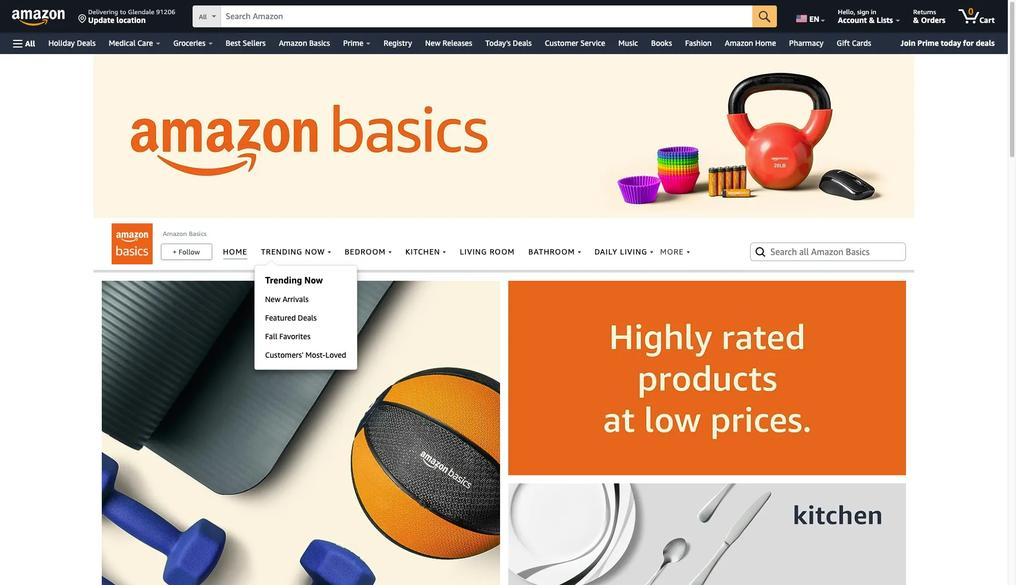 Task type: describe. For each thing, give the bounding box(es) containing it.
+ follow button
[[161, 245, 211, 260]]

hello, sign in
[[838, 8, 876, 16]]

pharmacy
[[789, 38, 824, 48]]

customer service link
[[538, 36, 612, 51]]

& for returns
[[913, 15, 919, 25]]

glendale
[[128, 8, 154, 16]]

today's deals
[[485, 38, 532, 48]]

today's
[[485, 38, 511, 48]]

+ follow
[[173, 248, 200, 257]]

1 horizontal spatial amazon basics link
[[272, 36, 337, 51]]

books
[[651, 38, 672, 48]]

orders
[[921, 15, 945, 25]]

medical care
[[109, 38, 153, 48]]

service
[[580, 38, 605, 48]]

all inside search field
[[199, 13, 207, 21]]

search image
[[754, 246, 767, 259]]

1 horizontal spatial amazon
[[279, 38, 307, 48]]

prime inside join prime today for deals link
[[917, 38, 939, 48]]

customer service
[[545, 38, 605, 48]]

home
[[755, 38, 776, 48]]

amazon basics logo image
[[111, 224, 152, 265]]

new releases link
[[419, 36, 479, 51]]

groceries
[[173, 38, 205, 48]]

0 horizontal spatial amazon
[[163, 230, 187, 238]]

1 prime from the left
[[343, 38, 363, 48]]

new releases
[[425, 38, 472, 48]]

en
[[809, 14, 819, 24]]

gift cards link
[[830, 36, 885, 51]]

1 vertical spatial amazon basics link
[[163, 230, 207, 238]]

fashion
[[685, 38, 712, 48]]

navigation navigation
[[0, 0, 1008, 54]]

prime link
[[337, 36, 377, 51]]

cart
[[979, 15, 995, 25]]

gift
[[837, 38, 850, 48]]

holiday deals link
[[42, 36, 102, 51]]

Search all Amazon Basics search field
[[770, 243, 888, 262]]

2 horizontal spatial amazon
[[725, 38, 753, 48]]

registry
[[384, 38, 412, 48]]

for
[[963, 38, 974, 48]]

amazon basics inside navigation navigation
[[279, 38, 330, 48]]

holiday deals
[[48, 38, 96, 48]]

1 vertical spatial amazon basics
[[163, 230, 207, 238]]

releases
[[443, 38, 472, 48]]

registry link
[[377, 36, 419, 51]]

amazon home
[[725, 38, 776, 48]]

join prime today for deals
[[900, 38, 995, 48]]

care
[[138, 38, 153, 48]]

returns & orders
[[913, 8, 945, 25]]

en link
[[790, 3, 830, 30]]



Task type: vqa. For each thing, say whether or not it's contained in the screenshot.
Cocktail,
no



Task type: locate. For each thing, give the bounding box(es) containing it.
account
[[838, 15, 867, 25]]

1 horizontal spatial deals
[[513, 38, 532, 48]]

deals inside 'link'
[[513, 38, 532, 48]]

deals right today's
[[513, 38, 532, 48]]

fashion link
[[679, 36, 718, 51]]

follow
[[179, 248, 200, 257]]

amazon left home
[[725, 38, 753, 48]]

prime left registry
[[343, 38, 363, 48]]

groceries link
[[167, 36, 219, 51]]

1 horizontal spatial prime
[[917, 38, 939, 48]]

music
[[618, 38, 638, 48]]

& left orders
[[913, 15, 919, 25]]

all up groceries link
[[199, 13, 207, 21]]

0 vertical spatial amazon basics
[[279, 38, 330, 48]]

best sellers link
[[219, 36, 272, 51]]

update
[[88, 15, 114, 25]]

books link
[[645, 36, 679, 51]]

lists
[[877, 15, 893, 25]]

amazon basics link
[[272, 36, 337, 51], [163, 230, 207, 238]]

91206
[[156, 8, 175, 16]]

delivering
[[88, 8, 118, 16]]

All search field
[[193, 5, 777, 28]]

prime
[[343, 38, 363, 48], [917, 38, 939, 48]]

customer
[[545, 38, 578, 48]]

hello,
[[838, 8, 855, 16]]

0 horizontal spatial &
[[869, 15, 875, 25]]

1 horizontal spatial basics
[[309, 38, 330, 48]]

2 deals from the left
[[513, 38, 532, 48]]

0 horizontal spatial all
[[25, 39, 35, 48]]

& for account
[[869, 15, 875, 25]]

join prime today for deals link
[[896, 36, 999, 50]]

all
[[199, 13, 207, 21], [25, 39, 35, 48]]

Search Amazon text field
[[221, 6, 752, 27]]

1 & from the left
[[869, 15, 875, 25]]

new
[[425, 38, 441, 48]]

today
[[941, 38, 961, 48]]

delivering to glendale 91206 update location
[[88, 8, 175, 25]]

1 horizontal spatial &
[[913, 15, 919, 25]]

1 vertical spatial basics
[[189, 230, 207, 238]]

all button
[[8, 33, 40, 54]]

basics
[[309, 38, 330, 48], [189, 230, 207, 238]]

holiday
[[48, 38, 75, 48]]

join
[[900, 38, 915, 48]]

deals
[[976, 38, 995, 48]]

0 horizontal spatial deals
[[77, 38, 96, 48]]

basics up "follow"
[[189, 230, 207, 238]]

all inside button
[[25, 39, 35, 48]]

amazon basics link up + follow 'button'
[[163, 230, 207, 238]]

sign
[[857, 8, 869, 16]]

amazon
[[279, 38, 307, 48], [725, 38, 753, 48], [163, 230, 187, 238]]

pharmacy link
[[783, 36, 830, 51]]

2 prime from the left
[[917, 38, 939, 48]]

best sellers
[[226, 38, 266, 48]]

sellers
[[243, 38, 266, 48]]

amazon basics link right sellers
[[272, 36, 337, 51]]

0 horizontal spatial basics
[[189, 230, 207, 238]]

medical
[[109, 38, 136, 48]]

amazon basics
[[279, 38, 330, 48], [163, 230, 207, 238]]

basics left the prime link
[[309, 38, 330, 48]]

2 & from the left
[[913, 15, 919, 25]]

deals for today's deals
[[513, 38, 532, 48]]

amazon basics right sellers
[[279, 38, 330, 48]]

&
[[869, 15, 875, 25], [913, 15, 919, 25]]

0
[[968, 6, 973, 17]]

account & lists
[[838, 15, 893, 25]]

deals
[[77, 38, 96, 48], [513, 38, 532, 48]]

amazon right sellers
[[279, 38, 307, 48]]

deals right holiday
[[77, 38, 96, 48]]

deals inside "link"
[[77, 38, 96, 48]]

1 vertical spatial all
[[25, 39, 35, 48]]

gift cards
[[837, 38, 871, 48]]

location
[[116, 15, 146, 25]]

in
[[871, 8, 876, 16]]

to
[[120, 8, 126, 16]]

0 horizontal spatial prime
[[343, 38, 363, 48]]

best
[[226, 38, 241, 48]]

0 vertical spatial basics
[[309, 38, 330, 48]]

music link
[[612, 36, 645, 51]]

amazon image
[[12, 10, 65, 26]]

+
[[173, 248, 177, 257]]

0 vertical spatial amazon basics link
[[272, 36, 337, 51]]

None submit
[[752, 5, 777, 27]]

amazon up '+' at top
[[163, 230, 187, 238]]

amazon basics up + follow 'button'
[[163, 230, 207, 238]]

basics inside navigation navigation
[[309, 38, 330, 48]]

& inside returns & orders
[[913, 15, 919, 25]]

amazon home link
[[718, 36, 783, 51]]

0 vertical spatial all
[[199, 13, 207, 21]]

deals for holiday deals
[[77, 38, 96, 48]]

cards
[[852, 38, 871, 48]]

& left lists
[[869, 15, 875, 25]]

1 deals from the left
[[77, 38, 96, 48]]

none submit inside all search field
[[752, 5, 777, 27]]

returns
[[913, 8, 936, 16]]

1 horizontal spatial amazon basics
[[279, 38, 330, 48]]

prime right the join
[[917, 38, 939, 48]]

1 horizontal spatial all
[[199, 13, 207, 21]]

all down the amazon image
[[25, 39, 35, 48]]

0 horizontal spatial amazon basics link
[[163, 230, 207, 238]]

medical care link
[[102, 36, 167, 51]]

0 horizontal spatial amazon basics
[[163, 230, 207, 238]]

today's deals link
[[479, 36, 538, 51]]



